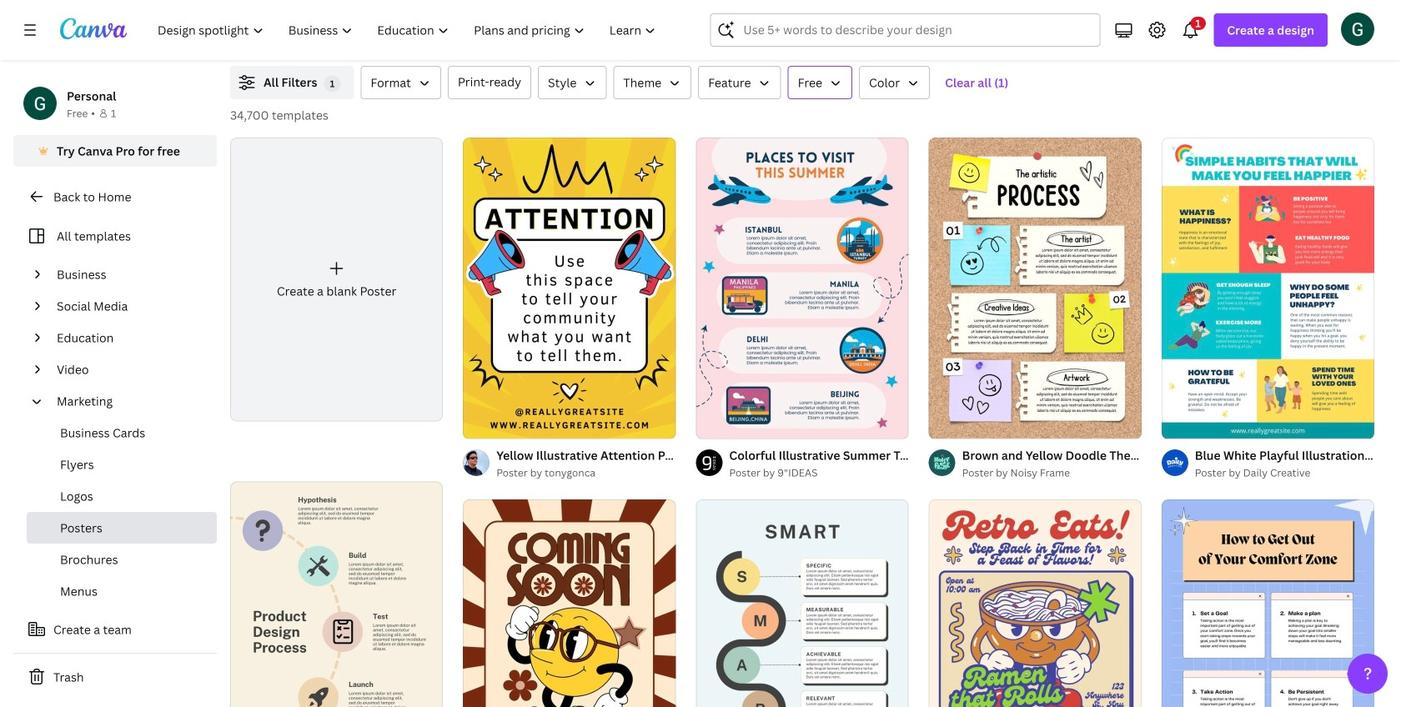 Task type: describe. For each thing, give the bounding box(es) containing it.
blue white playful illustration lifestyle poster image
[[1162, 138, 1375, 439]]

yellow illustrative attention poster image
[[463, 138, 676, 439]]

brown and yellow doodle the artistic process poster image
[[929, 138, 1142, 439]]

greg robinson image
[[1342, 12, 1375, 46]]

brown and cream retro coming soon poster image
[[463, 500, 676, 707]]

smart goals business infographic poster image
[[696, 500, 909, 707]]

Search search field
[[744, 14, 1090, 46]]

top level navigation element
[[147, 13, 670, 47]]

green and blue retro illustrative food poster image
[[929, 500, 1142, 707]]

blue memphis how to get out from comfort zone poster image
[[1162, 500, 1375, 707]]



Task type: locate. For each thing, give the bounding box(es) containing it.
None search field
[[710, 13, 1101, 47]]

create a blank poster element
[[230, 138, 443, 422]]

colorful minimalist design process infographic poster image
[[230, 482, 443, 707]]

1 filter options selected element
[[324, 75, 341, 92]]

colorful illustrative summer travel infographic poster image
[[696, 138, 909, 439]]



Task type: vqa. For each thing, say whether or not it's contained in the screenshot.
Trust related to Trust for education
no



